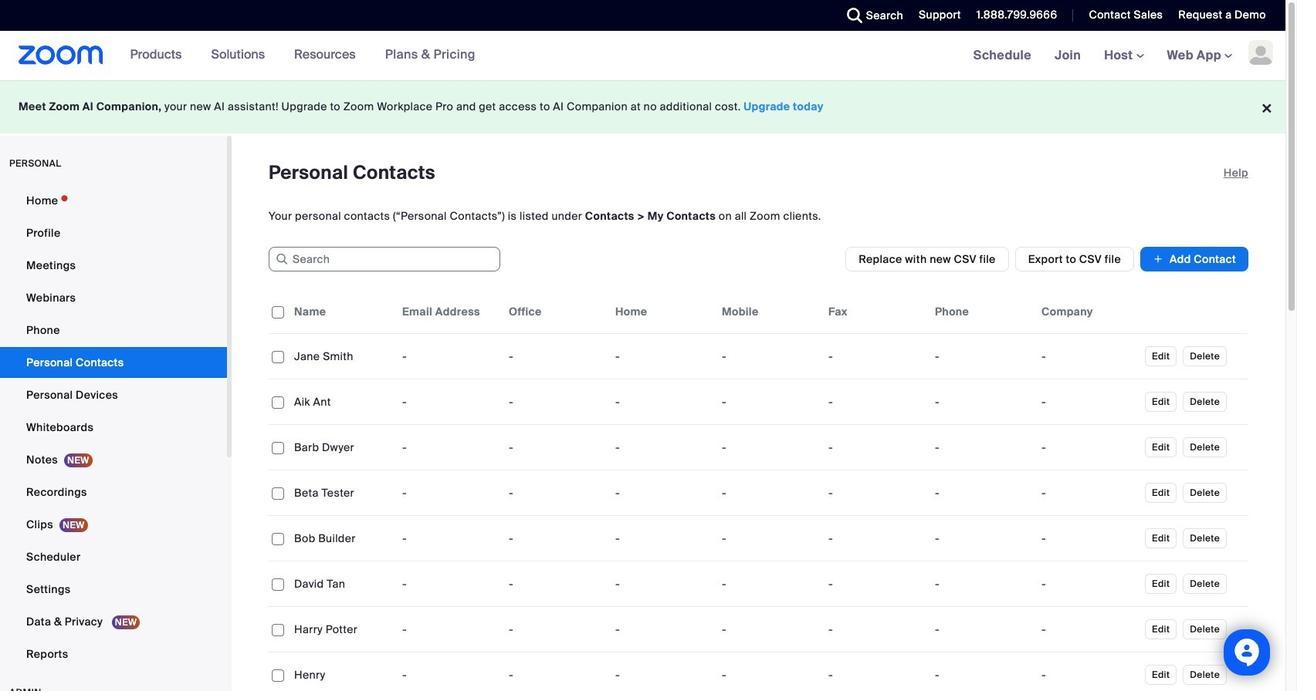 Task type: locate. For each thing, give the bounding box(es) containing it.
cell
[[929, 341, 1036, 372], [1036, 341, 1142, 372], [929, 387, 1036, 418], [1036, 387, 1142, 418], [929, 432, 1036, 463], [1036, 432, 1142, 463], [929, 478, 1036, 509], [1036, 478, 1142, 509], [929, 524, 1036, 554], [1036, 524, 1142, 554], [929, 569, 1036, 600], [1036, 569, 1142, 600], [929, 615, 1036, 646], [1036, 615, 1142, 646], [929, 660, 1036, 691], [1036, 660, 1142, 691]]

banner
[[0, 31, 1286, 81]]

footer
[[0, 80, 1286, 134]]

personal menu menu
[[0, 185, 227, 672]]

application
[[269, 290, 1260, 692]]

add image
[[1153, 252, 1164, 267]]



Task type: vqa. For each thing, say whether or not it's contained in the screenshot.
CLOSE icon
no



Task type: describe. For each thing, give the bounding box(es) containing it.
product information navigation
[[103, 31, 487, 80]]

zoom logo image
[[19, 46, 103, 65]]

meetings navigation
[[962, 31, 1286, 81]]

Search Contacts Input text field
[[269, 247, 500, 272]]

profile picture image
[[1249, 40, 1273, 65]]



